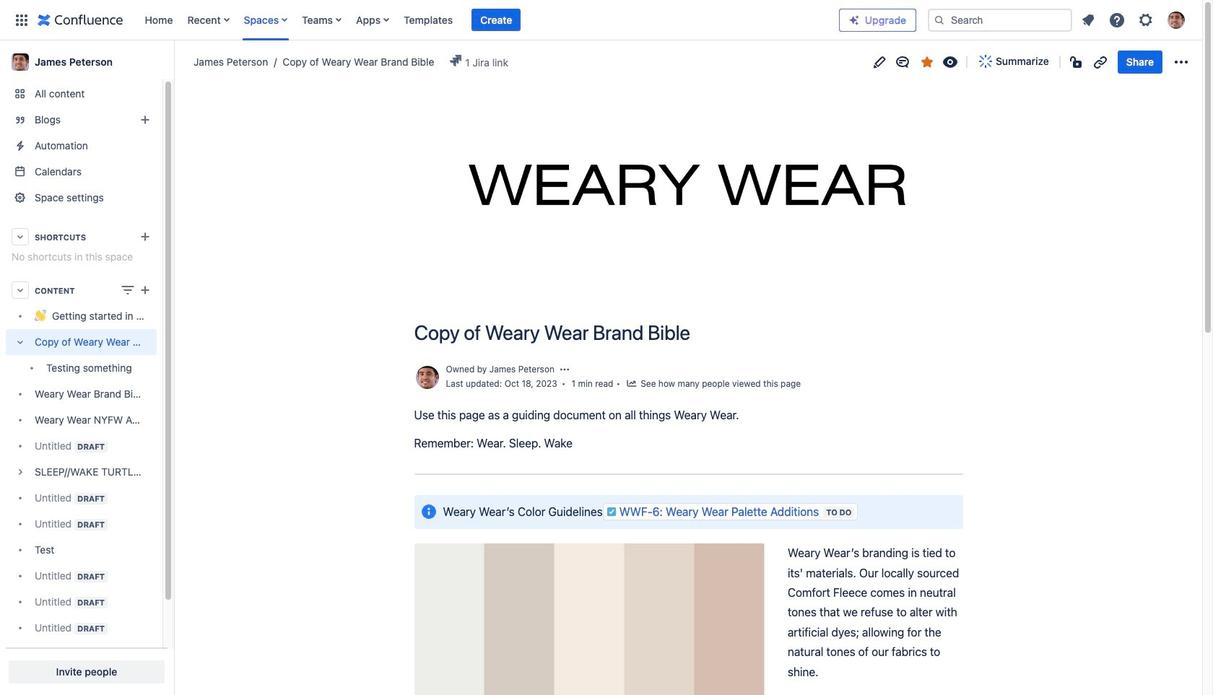 Task type: vqa. For each thing, say whether or not it's contained in the screenshot.
rightmost Weary Wear Fashion
no



Task type: locate. For each thing, give the bounding box(es) containing it.
list item
[[472, 8, 521, 31]]

1 horizontal spatial list
[[1075, 7, 1194, 33]]

tree item
[[6, 329, 157, 381]]

0 horizontal spatial list
[[138, 0, 839, 40]]

copy link image
[[1092, 53, 1109, 70]]

settings icon image
[[1137, 11, 1155, 29]]

confluence image
[[38, 11, 123, 29], [38, 11, 123, 29]]

edit this page image
[[871, 53, 888, 70]]

help icon image
[[1108, 11, 1126, 29]]

unstar image
[[918, 53, 936, 70]]

neutrals.png image
[[414, 544, 764, 695]]

notification icon image
[[1080, 11, 1097, 29]]

list
[[138, 0, 839, 40], [1075, 7, 1194, 33]]

create a page image
[[136, 282, 154, 299]]

list for appswitcher icon
[[138, 0, 839, 40]]

your profile and preferences image
[[1168, 11, 1185, 29]]

stop watching image
[[942, 53, 959, 70]]

list for the premium icon at the top of the page
[[1075, 7, 1194, 33]]

add shortcut image
[[136, 228, 154, 246]]

banner
[[0, 0, 1202, 40]]

appswitcher icon image
[[13, 11, 30, 29]]

manage page ownership image
[[559, 364, 570, 376]]

None search field
[[928, 8, 1072, 31]]

more actions image
[[1173, 53, 1190, 70]]

panel info image
[[420, 503, 437, 521]]

tree item inside space element
[[6, 329, 157, 381]]

search image
[[934, 14, 945, 26]]

tree
[[6, 303, 157, 667]]

no restrictions image
[[1069, 53, 1086, 70]]



Task type: describe. For each thing, give the bounding box(es) containing it.
premium image
[[848, 14, 860, 26]]

more information about james peterson image
[[414, 365, 440, 391]]

create a blog image
[[136, 111, 154, 129]]

Search field
[[928, 8, 1072, 31]]

tree inside space element
[[6, 303, 157, 667]]

space element
[[0, 40, 173, 695]]

collapse sidebar image
[[157, 48, 189, 77]]

list item inside global element
[[472, 8, 521, 31]]

global element
[[9, 0, 839, 40]]

change view image
[[119, 282, 136, 299]]



